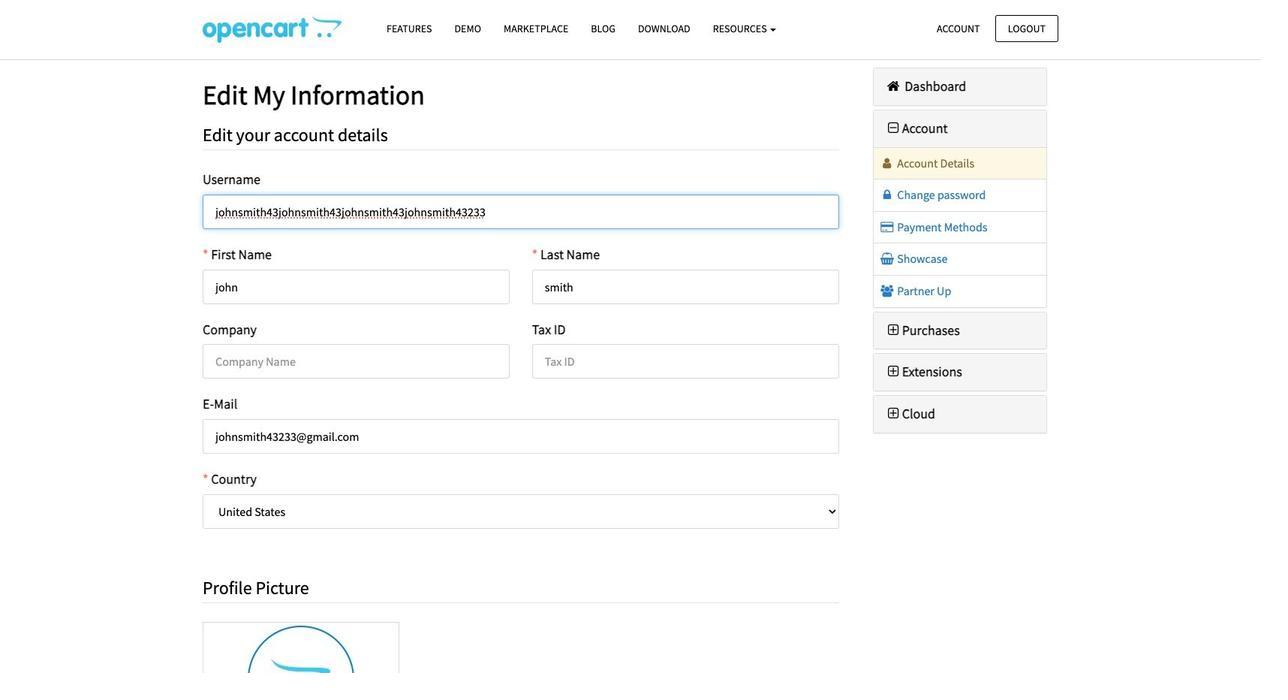 Task type: describe. For each thing, give the bounding box(es) containing it.
account edit image
[[203, 16, 342, 43]]

First Name text field
[[203, 269, 510, 304]]

shopping basket image
[[880, 253, 895, 265]]

Username text field
[[203, 194, 839, 229]]

Tax ID text field
[[532, 344, 839, 379]]

user image
[[880, 157, 895, 169]]

lock image
[[880, 189, 895, 201]]

Last Name text field
[[532, 269, 839, 304]]



Task type: locate. For each thing, give the bounding box(es) containing it.
2 vertical spatial plus square o image
[[885, 407, 903, 421]]

users image
[[880, 285, 895, 297]]

0 vertical spatial plus square o image
[[885, 323, 903, 337]]

1 vertical spatial plus square o image
[[885, 365, 903, 379]]

3 plus square o image from the top
[[885, 407, 903, 421]]

credit card image
[[880, 221, 895, 233]]

minus square o image
[[885, 122, 903, 135]]

home image
[[885, 80, 903, 93]]

E-Mail text field
[[203, 419, 839, 454]]

1 plus square o image from the top
[[885, 323, 903, 337]]

2 plus square o image from the top
[[885, 365, 903, 379]]

plus square o image
[[885, 323, 903, 337], [885, 365, 903, 379], [885, 407, 903, 421]]

Company Name text field
[[203, 344, 510, 379]]



Task type: vqa. For each thing, say whether or not it's contained in the screenshot.
MINUS SQUARE O image
yes



